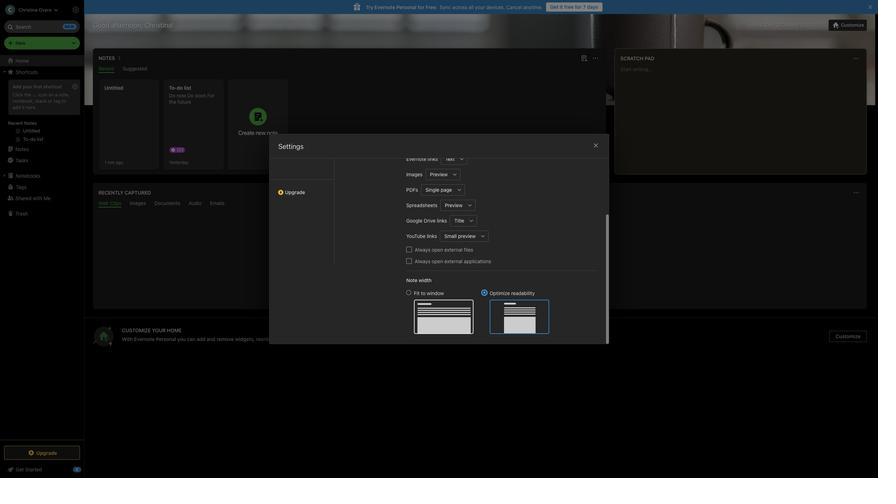 Task type: describe. For each thing, give the bounding box(es) containing it.
notebooks link
[[0, 170, 84, 181]]

icon on a note, notebook, stack or tag to add it here.
[[13, 92, 70, 110]]

your
[[152, 327, 166, 333]]

window
[[427, 290, 444, 296]]

evernote inside customize your home with evernote personal you can add and remove widgets, reorder and resize them, or change your background.
[[134, 336, 155, 342]]

fit to window
[[414, 290, 444, 296]]

customize
[[122, 327, 151, 333]]

2 vertical spatial notes
[[15, 146, 29, 152]]

useful
[[446, 260, 461, 267]]

settings
[[278, 142, 304, 150]]

customize your home with evernote personal you can add and remove widgets, reorder and resize them, or change your background.
[[122, 327, 380, 342]]

it inside icon on a note, notebook, stack or tag to add it here.
[[22, 104, 25, 110]]

get it free for 7 days
[[550, 4, 598, 10]]

tag
[[54, 98, 60, 104]]

resize
[[285, 336, 298, 342]]

Choose default view option for PDFs field
[[421, 184, 465, 195]]

Choose default view option for Evernote links field
[[441, 153, 468, 165]]

optimize readability
[[490, 290, 535, 296]]

days
[[587, 4, 598, 10]]

option group containing fit to window
[[406, 289, 549, 334]]

title button
[[450, 215, 466, 226]]

december
[[776, 22, 799, 28]]

your inside group
[[23, 84, 32, 89]]

Start writing… text field
[[620, 66, 866, 169]]

1 vertical spatial customize button
[[829, 331, 867, 342]]

home link
[[0, 55, 84, 66]]

images inside tab list
[[130, 200, 146, 206]]

2023
[[807, 22, 818, 28]]

1 vertical spatial links
[[437, 218, 447, 224]]

a
[[55, 92, 58, 97]]

personal inside customize your home with evernote personal you can add and remove widgets, reorder and resize them, or change your background.
[[156, 336, 176, 342]]

devices.
[[486, 4, 505, 10]]

shared
[[15, 195, 31, 201]]

ago
[[116, 160, 123, 165]]

...
[[32, 92, 37, 97]]

text
[[445, 156, 455, 162]]

web clips tab
[[99, 200, 121, 208]]

scratch pad button
[[619, 54, 655, 63]]

Fit to window radio
[[406, 290, 411, 295]]

tab list for save useful information from the web.
[[94, 200, 866, 208]]

scratch
[[620, 55, 643, 61]]

home
[[15, 58, 29, 64]]

create new note button
[[228, 79, 288, 170]]

try evernote personal for free: sync across all your devices. cancel anytime.
[[366, 4, 543, 10]]

Choose default view option for Spreadsheets field
[[440, 200, 475, 211]]

good afternoon, christina!
[[93, 21, 174, 29]]

save useful information from the web.
[[432, 260, 528, 267]]

soon
[[195, 93, 206, 99]]

notes link
[[0, 143, 84, 155]]

across
[[452, 4, 467, 10]]

sync
[[440, 4, 451, 10]]

close image
[[592, 141, 600, 150]]

create new note
[[238, 130, 278, 136]]

tasks button
[[0, 155, 84, 166]]

try
[[366, 4, 373, 10]]

small
[[444, 233, 457, 239]]

external for applications
[[444, 258, 462, 264]]

Optimize readability radio
[[482, 290, 487, 295]]

note
[[406, 277, 417, 283]]

home
[[167, 327, 182, 333]]

christina!
[[145, 21, 174, 29]]

recent for recent
[[99, 66, 114, 72]]

links for youtube links
[[427, 233, 437, 239]]

save
[[432, 260, 444, 267]]

add inside customize your home with evernote personal you can add and remove widgets, reorder and resize them, or change your background.
[[197, 336, 205, 342]]

get it free for 7 days button
[[546, 2, 602, 12]]

emails
[[210, 200, 225, 206]]

single page button
[[421, 184, 454, 195]]

upgrade for the top upgrade popup button
[[285, 189, 305, 195]]

documents
[[154, 200, 180, 206]]

shared with me link
[[0, 192, 84, 204]]

future
[[178, 99, 191, 105]]

spreadsheets
[[406, 202, 437, 208]]

them,
[[300, 336, 313, 342]]

single page
[[425, 187, 452, 193]]

2 do from the left
[[187, 93, 194, 99]]

new
[[15, 40, 26, 46]]

new button
[[4, 37, 80, 49]]

recent notes
[[8, 120, 37, 126]]

scratch pad
[[620, 55, 655, 61]]

new
[[256, 130, 266, 136]]

shortcuts button
[[0, 66, 84, 77]]

cancel
[[506, 4, 522, 10]]

add inside icon on a note, notebook, stack or tag to add it here.
[[13, 104, 21, 110]]

settings image
[[72, 6, 80, 14]]

1 do from the left
[[169, 93, 175, 99]]

anytime.
[[523, 4, 543, 10]]

1 horizontal spatial to
[[421, 290, 425, 296]]

list
[[184, 85, 191, 91]]

audio
[[189, 200, 202, 206]]

background.
[[350, 336, 380, 342]]

page
[[441, 187, 452, 193]]

drive
[[424, 218, 435, 224]]

now
[[177, 93, 186, 99]]

0 vertical spatial customize
[[841, 22, 864, 28]]

youtube links
[[406, 233, 437, 239]]

yesterday
[[169, 160, 189, 165]]

upgrade for the leftmost upgrade popup button
[[36, 450, 57, 456]]

or inside customize your home with evernote personal you can add and remove widgets, reorder and resize them, or change your background.
[[314, 336, 319, 342]]

clips
[[110, 200, 121, 206]]

preview
[[458, 233, 476, 239]]

Choose default view option for Images field
[[425, 169, 461, 180]]

your inside customize your home with evernote personal you can add and remove widgets, reorder and resize them, or change your background.
[[339, 336, 349, 342]]

0 vertical spatial upgrade button
[[269, 179, 334, 198]]

single
[[425, 187, 439, 193]]

notes inside group
[[24, 120, 37, 126]]

on
[[49, 92, 54, 97]]



Task type: vqa. For each thing, say whether or not it's contained in the screenshot.
the CREATED BY button
no



Task type: locate. For each thing, give the bounding box(es) containing it.
preview for images
[[430, 171, 448, 177]]

1 open from the top
[[432, 247, 443, 253]]

recent inside group
[[8, 120, 23, 126]]

preview up single page
[[430, 171, 448, 177]]

add
[[13, 84, 21, 89]]

or down on
[[48, 98, 52, 104]]

links left text button
[[428, 156, 438, 162]]

notebooks
[[16, 173, 40, 179]]

can
[[187, 336, 195, 342]]

your up click the ...
[[23, 84, 32, 89]]

tree
[[0, 55, 84, 440]]

click
[[13, 92, 23, 97]]

the inside to-do list do now do soon for the future
[[169, 99, 176, 105]]

me
[[44, 195, 51, 201]]

0 horizontal spatial images
[[130, 200, 146, 206]]

0 horizontal spatial your
[[23, 84, 32, 89]]

reorder
[[256, 336, 273, 342]]

for for 7
[[575, 4, 582, 10]]

0 vertical spatial external
[[444, 247, 462, 253]]

2 horizontal spatial the
[[506, 260, 514, 267]]

click the ...
[[13, 92, 37, 97]]

do down list
[[187, 93, 194, 99]]

trash
[[15, 211, 28, 216]]

the left ...
[[24, 92, 31, 97]]

always right always open external files checkbox
[[415, 247, 430, 253]]

the inside group
[[24, 92, 31, 97]]

0 horizontal spatial upgrade
[[36, 450, 57, 456]]

option group
[[406, 289, 549, 334]]

1 for from the left
[[575, 4, 582, 10]]

1 vertical spatial upgrade
[[36, 450, 57, 456]]

tags button
[[0, 181, 84, 192]]

customize
[[841, 22, 864, 28], [836, 333, 861, 339]]

0 horizontal spatial add
[[13, 104, 21, 110]]

recently captured button
[[97, 189, 151, 197]]

it
[[560, 4, 563, 10], [22, 104, 25, 110]]

add
[[13, 104, 21, 110], [197, 336, 205, 342]]

tab list containing recent
[[94, 66, 605, 73]]

0 vertical spatial evernote
[[375, 4, 395, 10]]

to down note,
[[62, 98, 66, 104]]

shared with me
[[15, 195, 51, 201]]

1 vertical spatial external
[[444, 258, 462, 264]]

do down to-
[[169, 93, 175, 99]]

files
[[464, 247, 473, 253]]

0 horizontal spatial evernote
[[134, 336, 155, 342]]

to
[[62, 98, 66, 104], [421, 290, 425, 296]]

good
[[93, 21, 110, 29]]

1 vertical spatial preview button
[[440, 200, 464, 211]]

0 vertical spatial preview button
[[425, 169, 449, 180]]

recently
[[99, 190, 123, 196]]

2 open from the top
[[432, 258, 443, 264]]

it inside get it free for 7 days button
[[560, 4, 563, 10]]

and left remove
[[207, 336, 215, 342]]

or right them,
[[314, 336, 319, 342]]

customize button
[[829, 20, 867, 31], [829, 331, 867, 342]]

do
[[177, 85, 183, 91]]

0 horizontal spatial for
[[418, 4, 424, 10]]

always for always open external files
[[415, 247, 430, 253]]

1 vertical spatial or
[[314, 336, 319, 342]]

or inside icon on a note, notebook, stack or tag to add it here.
[[48, 98, 52, 104]]

applications
[[464, 258, 491, 264]]

notes up tasks
[[15, 146, 29, 152]]

emails tab
[[210, 200, 225, 208]]

1 vertical spatial add
[[197, 336, 205, 342]]

for
[[575, 4, 582, 10], [418, 4, 424, 10]]

1 horizontal spatial evernote
[[375, 4, 395, 10]]

always open external applications
[[415, 258, 491, 264]]

group containing add your first shortcut
[[0, 77, 84, 146]]

with
[[33, 195, 42, 201]]

preview inside preview field
[[445, 202, 462, 208]]

1 horizontal spatial recent
[[99, 66, 114, 72]]

1 vertical spatial recent
[[8, 120, 23, 126]]

widgets,
[[235, 336, 255, 342]]

information
[[463, 260, 491, 267]]

1 horizontal spatial upgrade
[[285, 189, 305, 195]]

1 horizontal spatial upgrade button
[[269, 179, 334, 198]]

1 vertical spatial images
[[130, 200, 146, 206]]

0 horizontal spatial it
[[22, 104, 25, 110]]

links down the drive
[[427, 233, 437, 239]]

0 vertical spatial or
[[48, 98, 52, 104]]

notes
[[99, 55, 115, 61], [24, 120, 37, 126], [15, 146, 29, 152]]

1 vertical spatial always
[[415, 258, 430, 264]]

1 vertical spatial preview
[[445, 202, 462, 208]]

google
[[406, 218, 422, 224]]

from
[[493, 260, 505, 267]]

google drive links
[[406, 218, 447, 224]]

open up save
[[432, 247, 443, 253]]

1 vertical spatial personal
[[156, 336, 176, 342]]

0 horizontal spatial the
[[24, 92, 31, 97]]

1 horizontal spatial it
[[560, 4, 563, 10]]

1 always from the top
[[415, 247, 430, 253]]

0 vertical spatial preview
[[430, 171, 448, 177]]

0 horizontal spatial upgrade button
[[4, 446, 80, 460]]

0 vertical spatial upgrade
[[285, 189, 305, 195]]

to right fit
[[421, 290, 425, 296]]

2 and from the left
[[275, 336, 283, 342]]

1 vertical spatial open
[[432, 258, 443, 264]]

0 horizontal spatial recent
[[8, 120, 23, 126]]

always right always open external applications checkbox
[[415, 258, 430, 264]]

links for evernote links
[[428, 156, 438, 162]]

1 horizontal spatial personal
[[396, 4, 417, 10]]

small preview
[[444, 233, 476, 239]]

your
[[475, 4, 485, 10], [23, 84, 32, 89], [339, 336, 349, 342]]

preview button up single page 'button'
[[425, 169, 449, 180]]

open for always open external applications
[[432, 258, 443, 264]]

0 vertical spatial notes
[[99, 55, 115, 61]]

untitled
[[104, 85, 123, 91]]

create
[[238, 130, 254, 136]]

Choose default view option for YouTube links field
[[440, 230, 489, 242]]

to inside icon on a note, notebook, stack or tag to add it here.
[[62, 98, 66, 104]]

2 vertical spatial links
[[427, 233, 437, 239]]

pad
[[645, 55, 655, 61]]

first
[[33, 84, 42, 89]]

personal down your
[[156, 336, 176, 342]]

1 horizontal spatial or
[[314, 336, 319, 342]]

evernote down customize
[[134, 336, 155, 342]]

1 vertical spatial to
[[421, 290, 425, 296]]

upgrade button
[[269, 179, 334, 198], [4, 446, 80, 460]]

personal
[[396, 4, 417, 10], [156, 336, 176, 342]]

readability
[[511, 290, 535, 296]]

remove
[[217, 336, 234, 342]]

optimize
[[490, 290, 510, 296]]

notes down here.
[[24, 120, 37, 126]]

1 horizontal spatial add
[[197, 336, 205, 342]]

external up "always open external applications"
[[444, 247, 462, 253]]

evernote up choose default view option for images field
[[406, 156, 426, 162]]

group
[[0, 77, 84, 146]]

suggested tab
[[123, 66, 147, 73]]

preview
[[430, 171, 448, 177], [445, 202, 462, 208]]

notes up recent tab
[[99, 55, 115, 61]]

wednesday, december 13, 2023
[[748, 22, 818, 28]]

to-do list do now do soon for the future
[[169, 85, 215, 105]]

preview button for images
[[425, 169, 449, 180]]

the right from
[[506, 260, 514, 267]]

for inside button
[[575, 4, 582, 10]]

evernote links
[[406, 156, 438, 162]]

wednesday,
[[748, 22, 775, 28]]

1 vertical spatial it
[[22, 104, 25, 110]]

1 horizontal spatial do
[[187, 93, 194, 99]]

0 vertical spatial to
[[62, 98, 66, 104]]

shortcuts
[[16, 69, 38, 75]]

2 for from the left
[[418, 4, 424, 10]]

1 vertical spatial your
[[23, 84, 32, 89]]

recent tab
[[99, 66, 114, 73]]

open down always open external files
[[432, 258, 443, 264]]

Always open external files checkbox
[[406, 247, 412, 252]]

images up pdfs
[[406, 171, 422, 177]]

recent for recent notes
[[8, 120, 23, 126]]

0 vertical spatial open
[[432, 247, 443, 253]]

preview inside choose default view option for images field
[[430, 171, 448, 177]]

images down captured
[[130, 200, 146, 206]]

external down always open external files
[[444, 258, 462, 264]]

notebook,
[[13, 98, 34, 104]]

2 vertical spatial your
[[339, 336, 349, 342]]

audio tab
[[189, 200, 202, 208]]

tab list
[[94, 66, 605, 73], [343, 85, 401, 263], [94, 200, 866, 208]]

notes button
[[97, 54, 123, 62]]

add right can
[[197, 336, 205, 342]]

1 min ago
[[104, 160, 123, 165]]

0 vertical spatial the
[[24, 92, 31, 97]]

None search field
[[9, 20, 75, 33]]

Choose default view option for Google Drive links field
[[450, 215, 477, 226]]

min
[[108, 160, 115, 165]]

2 always from the top
[[415, 258, 430, 264]]

evernote right try
[[375, 4, 395, 10]]

recently captured
[[99, 190, 151, 196]]

change
[[320, 336, 338, 342]]

preview button
[[425, 169, 449, 180], [440, 200, 464, 211]]

add down notebook,
[[13, 104, 21, 110]]

preview button for spreadsheets
[[440, 200, 464, 211]]

stack
[[35, 98, 47, 104]]

note width
[[406, 277, 431, 283]]

tags
[[16, 184, 26, 190]]

links right the drive
[[437, 218, 447, 224]]

0 vertical spatial it
[[560, 4, 563, 10]]

1 horizontal spatial your
[[339, 336, 349, 342]]

add your first shortcut
[[13, 84, 62, 89]]

and left resize
[[275, 336, 283, 342]]

note
[[267, 130, 278, 136]]

1 horizontal spatial the
[[169, 99, 176, 105]]

2 horizontal spatial evernote
[[406, 156, 426, 162]]

1 external from the top
[[444, 247, 462, 253]]

1 vertical spatial evernote
[[406, 156, 426, 162]]

your right change
[[339, 336, 349, 342]]

0 vertical spatial recent
[[99, 66, 114, 72]]

all
[[469, 4, 474, 10]]

the left future on the left top of the page
[[169, 99, 176, 105]]

preview for spreadsheets
[[445, 202, 462, 208]]

for for free:
[[418, 4, 424, 10]]

1 vertical spatial notes
[[24, 120, 37, 126]]

recent down notebook,
[[8, 120, 23, 126]]

width
[[419, 277, 431, 283]]

0 vertical spatial personal
[[396, 4, 417, 10]]

preview up title button
[[445, 202, 462, 208]]

it right get
[[560, 4, 563, 10]]

0 vertical spatial customize button
[[829, 20, 867, 31]]

your right "all"
[[475, 4, 485, 10]]

it down notebook,
[[22, 104, 25, 110]]

pdfs
[[406, 187, 418, 193]]

1 vertical spatial upgrade button
[[4, 446, 80, 460]]

0 horizontal spatial or
[[48, 98, 52, 104]]

open for always open external files
[[432, 247, 443, 253]]

documents tab
[[154, 200, 180, 208]]

recent down notes button
[[99, 66, 114, 72]]

0 horizontal spatial and
[[207, 336, 215, 342]]

here.
[[26, 104, 37, 110]]

external for files
[[444, 247, 462, 253]]

Always open external applications checkbox
[[406, 258, 412, 264]]

personal left free:
[[396, 4, 417, 10]]

0 vertical spatial add
[[13, 104, 21, 110]]

1 horizontal spatial for
[[575, 4, 582, 10]]

0 horizontal spatial personal
[[156, 336, 176, 342]]

always for always open external applications
[[415, 258, 430, 264]]

2 horizontal spatial your
[[475, 4, 485, 10]]

tab list for note width
[[343, 85, 401, 263]]

tree containing home
[[0, 55, 84, 440]]

2 vertical spatial evernote
[[134, 336, 155, 342]]

with
[[122, 336, 133, 342]]

notes inside button
[[99, 55, 115, 61]]

open
[[432, 247, 443, 253], [432, 258, 443, 264]]

1 horizontal spatial and
[[275, 336, 283, 342]]

2 external from the top
[[444, 258, 462, 264]]

2 vertical spatial the
[[506, 260, 514, 267]]

web.
[[516, 260, 528, 267]]

images tab
[[130, 200, 146, 208]]

1 vertical spatial the
[[169, 99, 176, 105]]

you
[[177, 336, 186, 342]]

0 vertical spatial links
[[428, 156, 438, 162]]

1 horizontal spatial images
[[406, 171, 422, 177]]

7
[[583, 4, 586, 10]]

0 vertical spatial your
[[475, 4, 485, 10]]

for left 7
[[575, 4, 582, 10]]

preview button up title button
[[440, 200, 464, 211]]

0 horizontal spatial to
[[62, 98, 66, 104]]

tasks
[[15, 157, 28, 163]]

web
[[99, 200, 109, 206]]

expand notebooks image
[[2, 173, 7, 178]]

always open external files
[[415, 247, 473, 253]]

for left free:
[[418, 4, 424, 10]]

0 horizontal spatial do
[[169, 93, 175, 99]]

0 vertical spatial always
[[415, 247, 430, 253]]

1
[[104, 160, 106, 165]]

get
[[550, 4, 559, 10]]

1 and from the left
[[207, 336, 215, 342]]

tab list containing web clips
[[94, 200, 866, 208]]

and
[[207, 336, 215, 342], [275, 336, 283, 342]]

1 vertical spatial customize
[[836, 333, 861, 339]]

0 vertical spatial images
[[406, 171, 422, 177]]

youtube
[[406, 233, 425, 239]]

to-
[[169, 85, 177, 91]]

Search text field
[[9, 20, 75, 33]]



